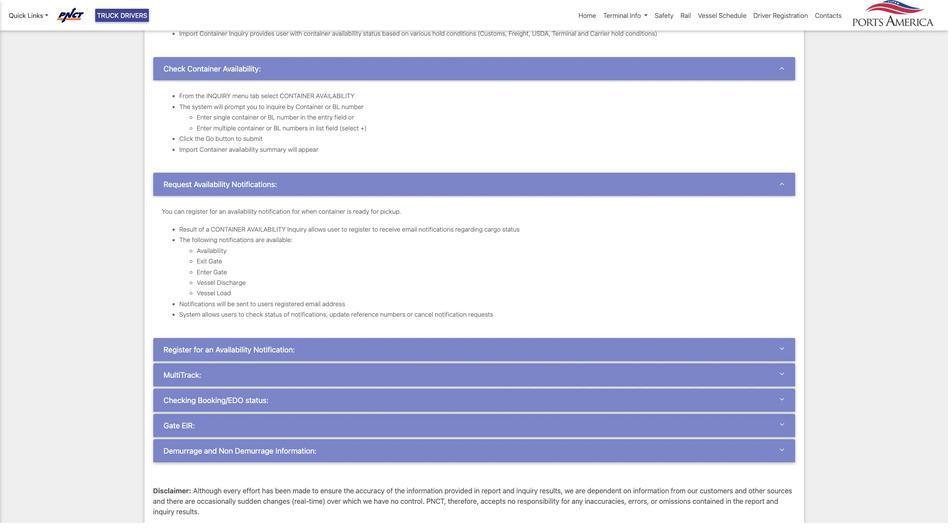 Task type: describe. For each thing, give the bounding box(es) containing it.
ready
[[353, 208, 370, 215]]

click
[[179, 135, 193, 142]]

container down go
[[200, 146, 228, 153]]

time)
[[309, 498, 326, 506]]

terminal info link
[[600, 7, 652, 24]]

home link
[[576, 7, 600, 24]]

1 hold from the left
[[433, 30, 445, 37]]

checking booking/edo status:
[[164, 396, 269, 406]]

in up therefore,
[[475, 488, 480, 496]]

inquiry inside result of a container availability inquiry allows user to register to receive email notifications regarding cargo status the following notifications are available: availability exit gate enter gate vessel discharge vessel load notifications will be sent to users registered email address system allows users to check status of notifications, update reference numbers or cancel notification requests
[[288, 226, 307, 233]]

inaccuracies,
[[585, 498, 627, 506]]

check
[[164, 64, 186, 73]]

to inside the although every effort has been made to ensure the accuracy of the information provided in report and inquiry results, we are dependent on information from our customers and other sources and there are occasionally sudden             changes (real-time) over which we have no control. pnct, therefore, accepts no responsibility for any inaccuracies, errors, or omissions contained in the report and inquiry results.
[[312, 488, 319, 496]]

appear
[[299, 146, 319, 153]]

on inside the although every effort has been made to ensure the accuracy of the information provided in report and inquiry results, we are dependent on information from our customers and other sources and there are occasionally sudden             changes (real-time) over which we have no control. pnct, therefore, accepts no responsibility for any inaccuracies, errors, or omissions contained in the report and inquiry results.
[[624, 488, 632, 496]]

freight,
[[509, 30, 531, 37]]

any
[[572, 498, 583, 506]]

menu
[[233, 92, 249, 100]]

notifications
[[179, 301, 215, 308]]

1 no from the left
[[391, 498, 399, 506]]

contacts link
[[812, 7, 846, 24]]

2 vertical spatial availability
[[216, 346, 252, 355]]

driver
[[754, 11, 772, 19]]

and left other
[[735, 488, 747, 496]]

availability inside from the inquiry menu tab select container availability the system will prompt you to inquire by container or bl number enter single container or bl number in the entry field or enter multiple container or bl numbers in list field (select +) click the go button to submit import container availability summary will appear
[[316, 92, 355, 100]]

0 vertical spatial availability
[[332, 30, 362, 37]]

the up which
[[344, 488, 354, 496]]

2 no from the left
[[508, 498, 516, 506]]

0 horizontal spatial we
[[363, 498, 372, 506]]

numbers inside result of a container availability inquiry allows user to register to receive email notifications regarding cargo status the following notifications are available: availability exit gate enter gate vessel discharge vessel load notifications will be sent to users registered email address system allows users to check status of notifications, update reference numbers or cancel notification requests
[[380, 311, 406, 319]]

notification:
[[254, 346, 295, 355]]

booking/edo
[[198, 396, 244, 406]]

can
[[174, 208, 185, 215]]

links
[[28, 11, 43, 19]]

made
[[293, 488, 311, 496]]

every
[[224, 488, 241, 496]]

for inside register for an availability notification: link
[[194, 346, 203, 355]]

to right button
[[236, 135, 242, 142]]

(real-
[[292, 498, 309, 506]]

submit
[[243, 135, 263, 142]]

usda,
[[532, 30, 551, 37]]

registered
[[275, 301, 304, 308]]

1 demurrage from the left
[[164, 447, 202, 456]]

although
[[193, 488, 222, 496]]

accuracy
[[356, 488, 385, 496]]

1 vertical spatial will
[[288, 146, 297, 153]]

0 vertical spatial gate
[[209, 258, 222, 265]]

the inside from the inquiry menu tab select container availability the system will prompt you to inquire by container or bl number enter single container or bl number in the entry field or enter multiple container or bl numbers in list field (select +) click the go button to submit import container availability summary will appear
[[179, 103, 190, 110]]

or inside the although every effort has been made to ensure the accuracy of the information provided in report and inquiry results, we are dependent on information from our customers and other sources and there are occasionally sudden             changes (real-time) over which we have no control. pnct, therefore, accepts no responsibility for any inaccuracies, errors, or omissions contained in the report and inquiry results.
[[651, 498, 658, 506]]

results,
[[540, 488, 563, 496]]

multitrack: link
[[164, 371, 785, 380]]

to right sent
[[250, 301, 256, 308]]

and inside demurrage and non demurrage information: link
[[204, 447, 217, 456]]

result
[[179, 226, 197, 233]]

to down sent
[[239, 311, 244, 319]]

+)
[[361, 124, 367, 132]]

and left there
[[153, 498, 165, 506]]

a
[[206, 226, 209, 233]]

in left entry
[[301, 114, 306, 121]]

the left go
[[195, 135, 204, 142]]

provided
[[445, 488, 473, 496]]

truck drivers link
[[95, 9, 149, 22]]

list
[[316, 124, 324, 132]]

0 vertical spatial user
[[276, 30, 289, 37]]

the up control.
[[395, 488, 405, 496]]

tab
[[250, 92, 260, 100]]

ensure
[[321, 488, 342, 496]]

1 vertical spatial number
[[277, 114, 299, 121]]

to right you
[[259, 103, 265, 110]]

availability:
[[223, 64, 261, 73]]

angle down image for availability:
[[780, 64, 785, 72]]

checking
[[164, 396, 196, 406]]

for right ready
[[371, 208, 379, 215]]

1 vertical spatial vessel
[[197, 279, 215, 287]]

go
[[206, 135, 214, 142]]

information:
[[276, 447, 317, 456]]

1 enter from the top
[[197, 114, 212, 121]]

0 vertical spatial will
[[214, 103, 223, 110]]

be
[[228, 301, 235, 308]]

demurrage and non demurrage information: link
[[164, 447, 785, 456]]

1 vertical spatial gate
[[214, 269, 227, 276]]

1 vertical spatial bl
[[268, 114, 275, 121]]

register for an availability notification:
[[164, 346, 295, 355]]

address
[[322, 301, 345, 308]]

therefore,
[[448, 498, 479, 506]]

you
[[247, 103, 257, 110]]

1 vertical spatial an
[[205, 346, 214, 355]]

rail
[[681, 11, 691, 19]]

1 vertical spatial allows
[[202, 311, 220, 319]]

available:
[[266, 236, 293, 244]]

0 vertical spatial of
[[199, 226, 204, 233]]

1 import from the top
[[179, 30, 198, 37]]

checking booking/edo status: link
[[164, 396, 785, 406]]

contained
[[693, 498, 724, 506]]

0 vertical spatial inquiry
[[517, 488, 538, 496]]

omissions
[[660, 498, 691, 506]]

2 demurrage from the left
[[235, 447, 274, 456]]

1 horizontal spatial notifications
[[419, 226, 454, 233]]

1 vertical spatial notifications
[[219, 236, 254, 244]]

check container availability: link
[[164, 64, 785, 73]]

2 horizontal spatial status
[[503, 226, 520, 233]]

and up accepts
[[503, 488, 515, 496]]

numbers inside from the inquiry menu tab select container availability the system will prompt you to inquire by container or bl number enter single container or bl number in the entry field or enter multiple container or bl numbers in list field (select +) click the go button to submit import container availability summary will appear
[[283, 124, 308, 132]]

are for we
[[576, 488, 586, 496]]

result of a container availability inquiry allows user to register to receive email notifications regarding cargo status the following notifications are available: availability exit gate enter gate vessel discharge vessel load notifications will be sent to users registered email address system allows users to check status of notifications, update reference numbers or cancel notification requests
[[179, 226, 520, 319]]

which
[[343, 498, 362, 506]]

container up submit
[[238, 124, 265, 132]]

or up entry
[[325, 103, 331, 110]]

disclaimer:
[[153, 488, 191, 496]]

0 vertical spatial status
[[363, 30, 381, 37]]

1 vertical spatial field
[[326, 124, 338, 132]]

0 vertical spatial availability
[[194, 180, 230, 189]]

is
[[347, 208, 352, 215]]

2 vertical spatial bl
[[274, 124, 281, 132]]

0 vertical spatial an
[[219, 208, 226, 215]]

1 horizontal spatial users
[[258, 301, 273, 308]]

has
[[262, 488, 273, 496]]

of inside the although every effort has been made to ensure the accuracy of the information provided in report and inquiry results, we are dependent on information from our customers and other sources and there are occasionally sudden             changes (real-time) over which we have no control. pnct, therefore, accepts no responsibility for any inaccuracies, errors, or omissions contained in the report and inquiry results.
[[387, 488, 393, 496]]

summary
[[260, 146, 286, 153]]

or up (select
[[348, 114, 354, 121]]

2 vertical spatial are
[[185, 498, 195, 506]]

inquire
[[266, 103, 286, 110]]

multitrack:
[[164, 371, 201, 380]]

effort
[[243, 488, 260, 496]]

there
[[167, 498, 183, 506]]

responsibility
[[518, 498, 560, 506]]

accepts
[[481, 498, 506, 506]]

quick links
[[9, 11, 43, 19]]

registration
[[773, 11, 809, 19]]

0 horizontal spatial report
[[482, 488, 501, 496]]

rail link
[[678, 7, 695, 24]]

inquiry
[[207, 92, 231, 100]]

notification inside result of a container availability inquiry allows user to register to receive email notifications regarding cargo status the following notifications are available: availability exit gate enter gate vessel discharge vessel load notifications will be sent to users registered email address system allows users to check status of notifications, update reference numbers or cancel notification requests
[[435, 311, 467, 319]]

import inside from the inquiry menu tab select container availability the system will prompt you to inquire by container or bl number enter single container or bl number in the entry field or enter multiple container or bl numbers in list field (select +) click the go button to submit import container availability summary will appear
[[179, 146, 198, 153]]

0 vertical spatial bl
[[333, 103, 340, 110]]

truck
[[97, 11, 119, 19]]

changes
[[263, 498, 290, 506]]

availability inside from the inquiry menu tab select container availability the system will prompt you to inquire by container or bl number enter single container or bl number in the entry field or enter multiple container or bl numbers in list field (select +) click the go button to submit import container availability summary will appear
[[229, 146, 258, 153]]

angle down image for notifications:
[[780, 180, 785, 188]]

errors,
[[629, 498, 650, 506]]

the up system
[[196, 92, 205, 100]]

exit
[[197, 258, 207, 265]]

register
[[164, 346, 192, 355]]

2 vertical spatial status
[[265, 311, 282, 319]]

container right with
[[304, 30, 331, 37]]

register for an availability notification: link
[[164, 346, 785, 355]]

0 vertical spatial inquiry
[[229, 30, 248, 37]]

to down is
[[342, 226, 348, 233]]



Task type: locate. For each thing, give the bounding box(es) containing it.
check
[[246, 311, 263, 319]]

field up (select
[[335, 114, 347, 121]]

container up check container availability:
[[200, 30, 228, 37]]

availability inside result of a container availability inquiry allows user to register to receive email notifications regarding cargo status the following notifications are available: availability exit gate enter gate vessel discharge vessel load notifications will be sent to users registered email address system allows users to check status of notifications, update reference numbers or cancel notification requests
[[247, 226, 286, 233]]

the down result
[[179, 236, 190, 244]]

vessel
[[698, 11, 718, 19], [197, 279, 215, 287], [197, 290, 215, 297]]

vessel right rail
[[698, 11, 718, 19]]

1 vertical spatial terminal
[[552, 30, 577, 37]]

report
[[482, 488, 501, 496], [746, 498, 765, 506]]

2 the from the top
[[179, 236, 190, 244]]

vessel schedule link
[[695, 7, 751, 24]]

1 vertical spatial availability
[[197, 247, 227, 255]]

1 horizontal spatial demurrage
[[235, 447, 274, 456]]

0 vertical spatial numbers
[[283, 124, 308, 132]]

2 vertical spatial gate
[[164, 422, 180, 431]]

hold right various
[[433, 30, 445, 37]]

status right check
[[265, 311, 282, 319]]

home
[[579, 11, 597, 19]]

1 information from the left
[[407, 488, 443, 496]]

of up have
[[387, 488, 393, 496]]

0 horizontal spatial number
[[277, 114, 299, 121]]

availability
[[194, 180, 230, 189], [197, 247, 227, 255], [216, 346, 252, 355]]

1 vertical spatial angle down image
[[780, 180, 785, 188]]

2 hold from the left
[[612, 30, 624, 37]]

inquiry left provides
[[229, 30, 248, 37]]

1 horizontal spatial an
[[219, 208, 226, 215]]

tab list
[[153, 0, 796, 466]]

safety
[[655, 11, 674, 19]]

number down 'by'
[[277, 114, 299, 121]]

been
[[275, 488, 291, 496]]

1 horizontal spatial of
[[284, 311, 290, 319]]

1 vertical spatial users
[[221, 311, 237, 319]]

2 vertical spatial of
[[387, 488, 393, 496]]

1 vertical spatial availability
[[247, 226, 286, 233]]

allows down the notifications
[[202, 311, 220, 319]]

are up 'any'
[[576, 488, 586, 496]]

0 vertical spatial notification
[[259, 208, 291, 215]]

container left is
[[319, 208, 346, 215]]

drivers
[[121, 11, 147, 19]]

select
[[261, 92, 278, 100]]

users down be
[[221, 311, 237, 319]]

1 vertical spatial the
[[179, 236, 190, 244]]

1 horizontal spatial hold
[[612, 30, 624, 37]]

import up 'check'
[[179, 30, 198, 37]]

0 horizontal spatial register
[[186, 208, 208, 215]]

or up summary
[[266, 124, 272, 132]]

in down customers
[[726, 498, 732, 506]]

in left "list"
[[310, 124, 315, 132]]

email right receive
[[402, 226, 417, 233]]

for inside the although every effort has been made to ensure the accuracy of the information provided in report and inquiry results, we are dependent on information from our customers and other sources and there are occasionally sudden             changes (real-time) over which we have no control. pnct, therefore, accepts no responsibility for any inaccuracies, errors, or omissions contained in the report and inquiry results.
[[562, 498, 570, 506]]

1 vertical spatial inquiry
[[153, 509, 175, 517]]

based
[[382, 30, 400, 37]]

occasionally
[[197, 498, 236, 506]]

0 vertical spatial email
[[402, 226, 417, 233]]

the up "list"
[[307, 114, 317, 121]]

2 vertical spatial availability
[[228, 208, 257, 215]]

and
[[578, 30, 589, 37], [204, 447, 217, 456], [503, 488, 515, 496], [735, 488, 747, 496], [153, 498, 165, 506], [767, 498, 779, 506]]

0 horizontal spatial no
[[391, 498, 399, 506]]

1 angle down image from the top
[[780, 64, 785, 72]]

multiple
[[214, 124, 236, 132]]

container down you
[[232, 114, 259, 121]]

notification right cancel
[[435, 311, 467, 319]]

regarding
[[456, 226, 483, 233]]

pnct,
[[427, 498, 446, 506]]

for right register
[[194, 346, 203, 355]]

1 horizontal spatial numbers
[[380, 311, 406, 319]]

2 angle down image from the top
[[780, 180, 785, 188]]

0 horizontal spatial inquiry
[[229, 30, 248, 37]]

user inside result of a container availability inquiry allows user to register to receive email notifications regarding cargo status the following notifications are available: availability exit gate enter gate vessel discharge vessel load notifications will be sent to users registered email address system allows users to check status of notifications, update reference numbers or cancel notification requests
[[328, 226, 340, 233]]

1 horizontal spatial email
[[402, 226, 417, 233]]

angle down image inside check container availability: link
[[780, 64, 785, 72]]

request
[[164, 180, 192, 189]]

provides
[[250, 30, 275, 37]]

1 vertical spatial container
[[211, 226, 246, 233]]

0 horizontal spatial on
[[402, 30, 409, 37]]

1 horizontal spatial inquiry
[[517, 488, 538, 496]]

will left be
[[217, 301, 226, 308]]

check container availability:
[[164, 64, 261, 73]]

terminal inside terminal info link
[[604, 11, 629, 19]]

gate eir:
[[164, 422, 195, 431]]

container right a
[[211, 226, 246, 233]]

0 vertical spatial enter
[[197, 114, 212, 121]]

or
[[325, 103, 331, 110], [261, 114, 266, 121], [348, 114, 354, 121], [266, 124, 272, 132], [407, 311, 413, 319], [651, 498, 658, 506]]

no
[[391, 498, 399, 506], [508, 498, 516, 506]]

0 horizontal spatial user
[[276, 30, 289, 37]]

control.
[[401, 498, 425, 506]]

information up pnct,
[[407, 488, 443, 496]]

on right based
[[402, 30, 409, 37]]

status left based
[[363, 30, 381, 37]]

number up (select
[[342, 103, 364, 110]]

1 vertical spatial register
[[349, 226, 371, 233]]

1 vertical spatial are
[[576, 488, 586, 496]]

to up time)
[[312, 488, 319, 496]]

and down sources
[[767, 498, 779, 506]]

entry
[[318, 114, 333, 121]]

for left 'any'
[[562, 498, 570, 506]]

report down other
[[746, 498, 765, 506]]

of
[[199, 226, 204, 233], [284, 311, 290, 319], [387, 488, 393, 496]]

we up 'any'
[[565, 488, 574, 496]]

quick links link
[[9, 10, 48, 20]]

0 horizontal spatial availability
[[247, 226, 286, 233]]

1 horizontal spatial are
[[256, 236, 265, 244]]

sent
[[236, 301, 249, 308]]

on inside tab list
[[402, 30, 409, 37]]

carrier
[[591, 30, 610, 37]]

email up notifications,
[[306, 301, 321, 308]]

2 import from the top
[[179, 146, 198, 153]]

the down from
[[179, 103, 190, 110]]

angle down image
[[780, 64, 785, 72], [780, 180, 785, 188]]

1 horizontal spatial notification
[[435, 311, 467, 319]]

an right register
[[205, 346, 214, 355]]

are left available:
[[256, 236, 265, 244]]

no right have
[[391, 498, 399, 506]]

will left appear
[[288, 146, 297, 153]]

or down inquire
[[261, 114, 266, 121]]

the right contained
[[734, 498, 744, 506]]

and left non
[[204, 447, 217, 456]]

1 vertical spatial of
[[284, 311, 290, 319]]

0 horizontal spatial are
[[185, 498, 195, 506]]

info
[[630, 11, 641, 19]]

availability right request
[[194, 180, 230, 189]]

register right can
[[186, 208, 208, 215]]

gate eir: link
[[164, 422, 785, 431]]

1 horizontal spatial on
[[624, 488, 632, 496]]

prompt
[[225, 103, 245, 110]]

demurrage
[[164, 447, 202, 456], [235, 447, 274, 456]]

3 enter from the top
[[197, 269, 212, 276]]

availability up available:
[[247, 226, 286, 233]]

we down accuracy
[[363, 498, 372, 506]]

1 horizontal spatial register
[[349, 226, 371, 233]]

conditions
[[447, 30, 476, 37]]

0 horizontal spatial information
[[407, 488, 443, 496]]

discharge
[[217, 279, 246, 287]]

vessel up the notifications
[[197, 290, 215, 297]]

notifications right following at left
[[219, 236, 254, 244]]

allows down when
[[308, 226, 326, 233]]

1 horizontal spatial information
[[634, 488, 670, 496]]

of left a
[[199, 226, 204, 233]]

terminal inside tab list
[[552, 30, 577, 37]]

1 vertical spatial enter
[[197, 124, 212, 132]]

0 vertical spatial import
[[179, 30, 198, 37]]

will down 'inquiry' at the top of the page
[[214, 103, 223, 110]]

or inside result of a container availability inquiry allows user to register to receive email notifications regarding cargo status the following notifications are available: availability exit gate enter gate vessel discharge vessel load notifications will be sent to users registered email address system allows users to check status of notifications, update reference numbers or cancel notification requests
[[407, 311, 413, 319]]

0 vertical spatial register
[[186, 208, 208, 215]]

enter down system
[[197, 114, 212, 121]]

driver registration link
[[751, 7, 812, 24]]

0 horizontal spatial status
[[265, 311, 282, 319]]

container right 'by'
[[296, 103, 324, 110]]

the
[[196, 92, 205, 100], [307, 114, 317, 121], [195, 135, 204, 142], [344, 488, 354, 496], [395, 488, 405, 496], [734, 498, 744, 506]]

2 vertical spatial enter
[[197, 269, 212, 276]]

0 horizontal spatial email
[[306, 301, 321, 308]]

inquiry down there
[[153, 509, 175, 517]]

0 vertical spatial the
[[179, 103, 190, 110]]

0 horizontal spatial container
[[211, 226, 246, 233]]

gate inside gate eir: link
[[164, 422, 180, 431]]

0 vertical spatial are
[[256, 236, 265, 244]]

for
[[210, 208, 218, 215], [292, 208, 300, 215], [371, 208, 379, 215], [194, 346, 203, 355], [562, 498, 570, 506]]

system
[[179, 311, 201, 319]]

non
[[219, 447, 233, 456]]

conditions)
[[626, 30, 658, 37]]

with
[[290, 30, 302, 37]]

2 enter from the top
[[197, 124, 212, 132]]

availability left notification: at the bottom left
[[216, 346, 252, 355]]

demurrage down the gate eir:
[[164, 447, 202, 456]]

1 the from the top
[[179, 103, 190, 110]]

notifications:
[[232, 180, 277, 189]]

container
[[200, 30, 228, 37], [188, 64, 221, 73], [296, 103, 324, 110], [200, 146, 228, 153]]

1 vertical spatial report
[[746, 498, 765, 506]]

terminal info
[[604, 11, 641, 19]]

or left cancel
[[407, 311, 413, 319]]

you
[[162, 208, 173, 215]]

1 horizontal spatial no
[[508, 498, 516, 506]]

pickup.
[[381, 208, 401, 215]]

2 horizontal spatial are
[[576, 488, 586, 496]]

or right errors,
[[651, 498, 658, 506]]

and left carrier
[[578, 30, 589, 37]]

1 horizontal spatial status
[[363, 30, 381, 37]]

gate up discharge
[[214, 269, 227, 276]]

register inside result of a container availability inquiry allows user to register to receive email notifications regarding cargo status the following notifications are available: availability exit gate enter gate vessel discharge vessel load notifications will be sent to users registered email address system allows users to check status of notifications, update reference numbers or cancel notification requests
[[349, 226, 371, 233]]

terminal
[[604, 11, 629, 19], [552, 30, 577, 37]]

receive
[[380, 226, 401, 233]]

by
[[287, 103, 294, 110]]

in
[[301, 114, 306, 121], [310, 124, 315, 132], [475, 488, 480, 496], [726, 498, 732, 506]]

1 vertical spatial notification
[[435, 311, 467, 319]]

dependent
[[588, 488, 622, 496]]

for down request availability notifications:
[[210, 208, 218, 215]]

1 vertical spatial we
[[363, 498, 372, 506]]

container inside result of a container availability inquiry allows user to register to receive email notifications regarding cargo status the following notifications are available: availability exit gate enter gate vessel discharge vessel load notifications will be sent to users registered email address system allows users to check status of notifications, update reference numbers or cancel notification requests
[[211, 226, 246, 233]]

availability down following at left
[[197, 247, 227, 255]]

0 vertical spatial users
[[258, 301, 273, 308]]

safety link
[[652, 7, 678, 24]]

enter down exit
[[197, 269, 212, 276]]

enter inside result of a container availability inquiry allows user to register to receive email notifications regarding cargo status the following notifications are available: availability exit gate enter gate vessel discharge vessel load notifications will be sent to users registered email address system allows users to check status of notifications, update reference numbers or cancel notification requests
[[197, 269, 212, 276]]

the inside result of a container availability inquiry allows user to register to receive email notifications regarding cargo status the following notifications are available: availability exit gate enter gate vessel discharge vessel load notifications will be sent to users registered email address system allows users to check status of notifications, update reference numbers or cancel notification requests
[[179, 236, 190, 244]]

number
[[342, 103, 364, 110], [277, 114, 299, 121]]

to left receive
[[373, 226, 378, 233]]

notifications,
[[291, 311, 328, 319]]

availability inside result of a container availability inquiry allows user to register to receive email notifications regarding cargo status the following notifications are available: availability exit gate enter gate vessel discharge vessel load notifications will be sent to users registered email address system allows users to check status of notifications, update reference numbers or cancel notification requests
[[197, 247, 227, 255]]

over
[[327, 498, 341, 506]]

terminal left info
[[604, 11, 629, 19]]

register down ready
[[349, 226, 371, 233]]

terminal right usda,
[[552, 30, 577, 37]]

container
[[304, 30, 331, 37], [232, 114, 259, 121], [238, 124, 265, 132], [319, 208, 346, 215]]

information up errors,
[[634, 488, 670, 496]]

request availability notifications:
[[164, 180, 277, 189]]

0 vertical spatial allows
[[308, 226, 326, 233]]

0 vertical spatial on
[[402, 30, 409, 37]]

1 vertical spatial import
[[179, 146, 198, 153]]

status:
[[246, 396, 269, 406]]

0 vertical spatial field
[[335, 114, 347, 121]]

truck drivers
[[97, 11, 147, 19]]

import down click
[[179, 146, 198, 153]]

report up accepts
[[482, 488, 501, 496]]

1 horizontal spatial allows
[[308, 226, 326, 233]]

vessel schedule
[[698, 11, 747, 19]]

gate left eir:
[[164, 422, 180, 431]]

on up errors,
[[624, 488, 632, 496]]

inquiry up available:
[[288, 226, 307, 233]]

tab list containing check container availability:
[[153, 0, 796, 466]]

1 horizontal spatial availability
[[316, 92, 355, 100]]

following
[[192, 236, 217, 244]]

1 horizontal spatial terminal
[[604, 11, 629, 19]]

our
[[688, 488, 698, 496]]

from
[[179, 92, 194, 100]]

field right "list"
[[326, 124, 338, 132]]

from
[[671, 488, 686, 496]]

1 horizontal spatial user
[[328, 226, 340, 233]]

request availability notifications: link
[[164, 180, 785, 189]]

are inside result of a container availability inquiry allows user to register to receive email notifications regarding cargo status the following notifications are available: availability exit gate enter gate vessel discharge vessel load notifications will be sent to users registered email address system allows users to check status of notifications, update reference numbers or cancel notification requests
[[256, 236, 265, 244]]

1 vertical spatial inquiry
[[288, 226, 307, 233]]

0 vertical spatial notifications
[[419, 226, 454, 233]]

container up 'by'
[[280, 92, 315, 100]]

0 horizontal spatial notification
[[259, 208, 291, 215]]

angle down image inside request availability notifications: link
[[780, 180, 785, 188]]

vessel down exit
[[197, 279, 215, 287]]

2 vertical spatial will
[[217, 301, 226, 308]]

load
[[217, 290, 231, 297]]

container right 'check'
[[188, 64, 221, 73]]

1 vertical spatial user
[[328, 226, 340, 233]]

container inside from the inquiry menu tab select container availability the system will prompt you to inquire by container or bl number enter single container or bl number in the entry field or enter multiple container or bl numbers in list field (select +) click the go button to submit import container availability summary will appear
[[280, 92, 315, 100]]

although every effort has been made to ensure the accuracy of the information provided in report and inquiry results, we are dependent on information from our customers and other sources and there are occasionally sudden             changes (real-time) over which we have no control. pnct, therefore, accepts no responsibility for any inaccuracies, errors, or omissions contained in the report and inquiry results.
[[153, 488, 793, 517]]

notification up available:
[[259, 208, 291, 215]]

for left when
[[292, 208, 300, 215]]

0 horizontal spatial hold
[[433, 30, 445, 37]]

inquiry up responsibility
[[517, 488, 538, 496]]

1 horizontal spatial report
[[746, 498, 765, 506]]

gate
[[209, 258, 222, 265], [214, 269, 227, 276], [164, 422, 180, 431]]

single
[[214, 114, 230, 121]]

field
[[335, 114, 347, 121], [326, 124, 338, 132]]

enter
[[197, 114, 212, 121], [197, 124, 212, 132], [197, 269, 212, 276]]

1 horizontal spatial we
[[565, 488, 574, 496]]

numbers right reference
[[380, 311, 406, 319]]

users
[[258, 301, 273, 308], [221, 311, 237, 319]]

will inside result of a container availability inquiry allows user to register to receive email notifications regarding cargo status the following notifications are available: availability exit gate enter gate vessel discharge vessel load notifications will be sent to users registered email address system allows users to check status of notifications, update reference numbers or cancel notification requests
[[217, 301, 226, 308]]

2 vertical spatial vessel
[[197, 290, 215, 297]]

0 vertical spatial we
[[565, 488, 574, 496]]

various
[[411, 30, 431, 37]]

notification
[[259, 208, 291, 215], [435, 311, 467, 319]]

0 vertical spatial number
[[342, 103, 364, 110]]

0 vertical spatial vessel
[[698, 11, 718, 19]]

are for notifications
[[256, 236, 265, 244]]

1 vertical spatial email
[[306, 301, 321, 308]]

0 horizontal spatial numbers
[[283, 124, 308, 132]]

other
[[749, 488, 766, 496]]

2 information from the left
[[634, 488, 670, 496]]

enter up go
[[197, 124, 212, 132]]

demurrage right non
[[235, 447, 274, 456]]

0 vertical spatial angle down image
[[780, 64, 785, 72]]

are up results. at the bottom left of page
[[185, 498, 195, 506]]

1 horizontal spatial number
[[342, 103, 364, 110]]

0 horizontal spatial notifications
[[219, 236, 254, 244]]



Task type: vqa. For each thing, say whether or not it's contained in the screenshot.
open at the top left of page
no



